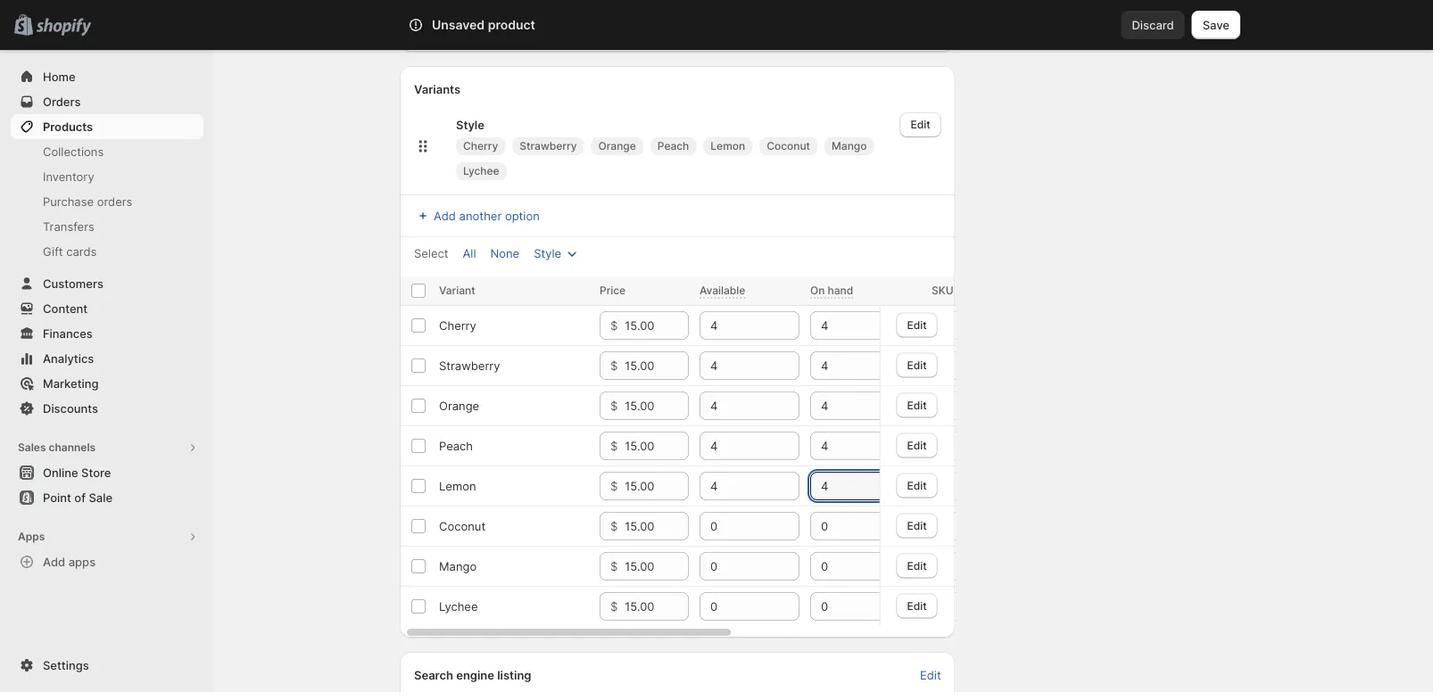 Task type: vqa. For each thing, say whether or not it's contained in the screenshot.
the 'Billing' Link
no



Task type: locate. For each thing, give the bounding box(es) containing it.
select
[[414, 246, 449, 260]]

3 $ text field from the top
[[625, 392, 689, 420]]

0 horizontal spatial strawberry
[[439, 359, 500, 373]]

add apps button
[[11, 550, 204, 575]]

customs
[[459, 24, 506, 38]]

edit button for coconut
[[897, 514, 938, 539]]

customers link
[[11, 271, 204, 296]]

2 options element from the top
[[439, 359, 500, 373]]

$ text field for peach
[[625, 432, 689, 461]]

1 horizontal spatial peach
[[658, 140, 690, 153]]

edit button for lemon
[[897, 473, 938, 498]]

add another option button
[[404, 204, 551, 229]]

$ text field for lemon
[[625, 472, 689, 501]]

sale
[[89, 491, 113, 505]]

edit for orange
[[907, 399, 927, 412]]

none
[[491, 246, 520, 260]]

0 horizontal spatial peach
[[439, 439, 473, 453]]

marketing link
[[11, 371, 204, 396]]

add customs information
[[434, 24, 571, 38]]

add customs information button
[[404, 19, 952, 44]]

edit button for cherry
[[897, 313, 938, 338]]

search button
[[458, 11, 976, 39]]

1 vertical spatial lemon
[[439, 479, 476, 493]]

0 vertical spatial $ text field
[[625, 553, 689, 581]]

edit for lychee
[[907, 600, 927, 613]]

strawberry
[[520, 140, 577, 153], [439, 359, 500, 373]]

point of sale button
[[0, 486, 214, 511]]

all button
[[452, 241, 487, 266]]

1 vertical spatial style
[[534, 246, 562, 260]]

listing
[[497, 669, 532, 683]]

gift cards
[[43, 245, 97, 258]]

apps
[[18, 531, 45, 544]]

0 vertical spatial lemon
[[711, 140, 746, 153]]

8 options element from the top
[[439, 600, 478, 614]]

5 $ text field from the top
[[625, 472, 689, 501]]

products link
[[11, 114, 204, 139]]

$ text field for orange
[[625, 392, 689, 420]]

options element containing cherry
[[439, 319, 477, 333]]

cherry
[[463, 140, 498, 153], [439, 319, 477, 333]]

1 horizontal spatial mango
[[832, 140, 867, 153]]

1 vertical spatial strawberry
[[439, 359, 500, 373]]

0 horizontal spatial style
[[456, 118, 485, 132]]

edit for lemon
[[907, 479, 927, 492]]

peach
[[658, 140, 690, 153], [439, 439, 473, 453]]

search inside search button
[[487, 18, 525, 32]]

search
[[487, 18, 525, 32], [414, 669, 453, 683]]

style inside dropdown button
[[534, 246, 562, 260]]

$ text field
[[625, 553, 689, 581], [625, 593, 689, 621]]

0 vertical spatial add
[[434, 24, 456, 38]]

strawberry down variant
[[439, 359, 500, 373]]

cherry up another
[[463, 140, 498, 153]]

search for search engine listing
[[414, 669, 453, 683]]

options element containing lemon
[[439, 479, 476, 493]]

1 vertical spatial $ text field
[[625, 593, 689, 621]]

0 horizontal spatial search
[[414, 669, 453, 683]]

add for add another option
[[434, 209, 456, 223]]

save button
[[1192, 11, 1241, 39]]

edit button
[[900, 112, 942, 137]]

content
[[43, 302, 88, 316]]

discounts
[[43, 402, 98, 416]]

$ text field for lychee
[[625, 593, 689, 621]]

1 $ text field from the top
[[625, 312, 689, 340]]

edit for cherry
[[907, 318, 927, 331]]

7 options element from the top
[[439, 560, 477, 574]]

0 vertical spatial orange
[[599, 140, 636, 153]]

0 horizontal spatial lemon
[[439, 479, 476, 493]]

1 $ text field from the top
[[625, 553, 689, 581]]

on
[[811, 284, 825, 297]]

lychee up search engine listing at bottom left
[[439, 600, 478, 614]]

$ text field
[[625, 312, 689, 340], [625, 352, 689, 380], [625, 392, 689, 420], [625, 432, 689, 461], [625, 472, 689, 501], [625, 512, 689, 541]]

orders
[[97, 195, 132, 208]]

add left apps
[[43, 555, 65, 569]]

channels
[[49, 441, 96, 454]]

5 $ from the top
[[611, 479, 618, 493]]

style right none
[[534, 246, 562, 260]]

lychee up another
[[463, 165, 500, 178]]

apps
[[68, 555, 96, 569]]

6 $ from the top
[[611, 520, 618, 533]]

variants
[[414, 82, 461, 96]]

of
[[74, 491, 86, 505]]

$ for orange
[[611, 399, 618, 413]]

1 $ from the top
[[611, 319, 618, 333]]

style
[[456, 118, 485, 132], [534, 246, 562, 260]]

product
[[488, 17, 536, 33]]

point of sale
[[43, 491, 113, 505]]

0 horizontal spatial coconut
[[439, 520, 486, 533]]

options element containing peach
[[439, 439, 473, 453]]

add for add apps
[[43, 555, 65, 569]]

4 $ from the top
[[611, 439, 618, 453]]

$ text field for coconut
[[625, 512, 689, 541]]

options element
[[439, 319, 477, 333], [439, 359, 500, 373], [439, 399, 480, 413], [439, 439, 473, 453], [439, 479, 476, 493], [439, 520, 486, 533], [439, 560, 477, 574], [439, 600, 478, 614]]

4 options element from the top
[[439, 439, 473, 453]]

0 vertical spatial strawberry
[[520, 140, 577, 153]]

1 options element from the top
[[439, 319, 477, 333]]

shopify image
[[36, 18, 91, 36]]

1 horizontal spatial search
[[487, 18, 525, 32]]

add
[[434, 24, 456, 38], [434, 209, 456, 223], [43, 555, 65, 569]]

1 vertical spatial cherry
[[439, 319, 477, 333]]

8 $ from the top
[[611, 600, 618, 614]]

edit button
[[897, 313, 938, 338], [897, 353, 938, 378], [897, 393, 938, 418], [897, 433, 938, 458], [897, 473, 938, 498], [897, 514, 938, 539], [897, 554, 938, 579], [897, 594, 938, 619], [910, 663, 952, 688]]

1 horizontal spatial style
[[534, 246, 562, 260]]

None number field
[[700, 312, 773, 340], [811, 312, 884, 340], [700, 352, 773, 380], [811, 352, 884, 380], [700, 392, 773, 420], [811, 392, 884, 420], [700, 432, 773, 461], [811, 432, 884, 461], [700, 472, 773, 501], [811, 472, 884, 501], [700, 512, 773, 541], [811, 512, 884, 541], [700, 553, 773, 581], [811, 553, 884, 581], [700, 593, 773, 621], [811, 593, 884, 621], [700, 312, 773, 340], [811, 312, 884, 340], [700, 352, 773, 380], [811, 352, 884, 380], [700, 392, 773, 420], [811, 392, 884, 420], [700, 432, 773, 461], [811, 432, 884, 461], [700, 472, 773, 501], [811, 472, 884, 501], [700, 512, 773, 541], [811, 512, 884, 541], [700, 553, 773, 581], [811, 553, 884, 581], [700, 593, 773, 621], [811, 593, 884, 621]]

online store link
[[11, 461, 204, 486]]

1 vertical spatial search
[[414, 669, 453, 683]]

settings link
[[11, 653, 204, 678]]

4 $ text field from the top
[[625, 432, 689, 461]]

add apps
[[43, 555, 96, 569]]

0 horizontal spatial mango
[[439, 560, 477, 574]]

6 $ text field from the top
[[625, 512, 689, 541]]

$ text field for mango
[[625, 553, 689, 581]]

point
[[43, 491, 71, 505]]

lemon
[[711, 140, 746, 153], [439, 479, 476, 493]]

transfers
[[43, 220, 94, 233]]

$ for strawberry
[[611, 359, 618, 373]]

$ for lychee
[[611, 600, 618, 614]]

1 vertical spatial peach
[[439, 439, 473, 453]]

options element containing mango
[[439, 560, 477, 574]]

variant
[[439, 284, 476, 297]]

2 $ text field from the top
[[625, 352, 689, 380]]

mango
[[832, 140, 867, 153], [439, 560, 477, 574]]

finances link
[[11, 321, 204, 346]]

0 vertical spatial style
[[456, 118, 485, 132]]

apps button
[[11, 525, 204, 550]]

1 horizontal spatial coconut
[[767, 140, 811, 153]]

5 options element from the top
[[439, 479, 476, 493]]

6 options element from the top
[[439, 520, 486, 533]]

1 horizontal spatial strawberry
[[520, 140, 577, 153]]

finances
[[43, 327, 93, 341]]

0 vertical spatial search
[[487, 18, 525, 32]]

edit for strawberry
[[907, 359, 927, 372]]

add left another
[[434, 209, 456, 223]]

strawberry up option
[[520, 140, 577, 153]]

settings
[[43, 659, 89, 673]]

sales channels
[[18, 441, 96, 454]]

content link
[[11, 296, 204, 321]]

sales
[[18, 441, 46, 454]]

0 horizontal spatial orange
[[439, 399, 480, 413]]

inventory
[[43, 170, 94, 183]]

3 options element from the top
[[439, 399, 480, 413]]

1 vertical spatial add
[[434, 209, 456, 223]]

hand
[[828, 284, 854, 297]]

sku
[[932, 284, 954, 297]]

options element containing coconut
[[439, 520, 486, 533]]

gift cards link
[[11, 239, 204, 264]]

edit inside edit dropdown button
[[911, 118, 931, 131]]

analytics
[[43, 352, 94, 366]]

information
[[509, 24, 571, 38]]

edit button for strawberry
[[897, 353, 938, 378]]

3 $ from the top
[[611, 399, 618, 413]]

online
[[43, 466, 78, 480]]

orange
[[599, 140, 636, 153], [439, 399, 480, 413]]

2 $ text field from the top
[[625, 593, 689, 621]]

2 vertical spatial add
[[43, 555, 65, 569]]

0 vertical spatial coconut
[[767, 140, 811, 153]]

cherry down variant
[[439, 319, 477, 333]]

7 $ from the top
[[611, 560, 618, 574]]

cards
[[66, 245, 97, 258]]

option
[[505, 209, 540, 223]]

0 vertical spatial mango
[[832, 140, 867, 153]]

2 $ from the top
[[611, 359, 618, 373]]

$
[[611, 319, 618, 333], [611, 359, 618, 373], [611, 399, 618, 413], [611, 439, 618, 453], [611, 479, 618, 493], [611, 520, 618, 533], [611, 560, 618, 574], [611, 600, 618, 614]]

edit
[[911, 118, 931, 131], [907, 318, 927, 331], [907, 359, 927, 372], [907, 399, 927, 412], [907, 439, 927, 452], [907, 479, 927, 492], [907, 519, 927, 532], [907, 560, 927, 572], [907, 600, 927, 613], [920, 669, 942, 683]]

gift
[[43, 245, 63, 258]]

style button
[[523, 241, 592, 266]]

edit for mango
[[907, 560, 927, 572]]

$ for peach
[[611, 439, 618, 453]]

style down variants
[[456, 118, 485, 132]]

lychee
[[463, 165, 500, 178], [439, 600, 478, 614]]

discounts link
[[11, 396, 204, 421]]

customers
[[43, 277, 104, 291]]

add left customs
[[434, 24, 456, 38]]

coconut
[[767, 140, 811, 153], [439, 520, 486, 533]]



Task type: describe. For each thing, give the bounding box(es) containing it.
engine
[[456, 669, 495, 683]]

price
[[600, 284, 626, 297]]

inventory link
[[11, 164, 204, 189]]

purchase
[[43, 195, 94, 208]]

1 vertical spatial orange
[[439, 399, 480, 413]]

analytics link
[[11, 346, 204, 371]]

$ for mango
[[611, 560, 618, 574]]

another
[[459, 209, 502, 223]]

online store button
[[0, 461, 214, 486]]

options element containing orange
[[439, 399, 480, 413]]

1 horizontal spatial orange
[[599, 140, 636, 153]]

sales channels button
[[11, 436, 204, 461]]

products
[[43, 120, 93, 133]]

orders
[[43, 95, 81, 108]]

add another option
[[434, 209, 540, 223]]

0 vertical spatial cherry
[[463, 140, 498, 153]]

home
[[43, 70, 76, 83]]

$ text field for cherry
[[625, 312, 689, 340]]

edit button for mango
[[897, 554, 938, 579]]

marketing
[[43, 377, 99, 391]]

unsaved product
[[432, 17, 536, 33]]

unsaved
[[432, 17, 485, 33]]

edit for peach
[[907, 439, 927, 452]]

$ for cherry
[[611, 319, 618, 333]]

available
[[700, 284, 746, 297]]

online store
[[43, 466, 111, 480]]

store
[[81, 466, 111, 480]]

1 horizontal spatial lemon
[[711, 140, 746, 153]]

all
[[463, 246, 476, 260]]

1 vertical spatial lychee
[[439, 600, 478, 614]]

point of sale link
[[11, 486, 204, 511]]

home link
[[11, 64, 204, 89]]

on hand
[[811, 284, 854, 297]]

options element containing lychee
[[439, 600, 478, 614]]

0 vertical spatial lychee
[[463, 165, 500, 178]]

none button
[[480, 241, 530, 266]]

search engine listing
[[414, 669, 532, 683]]

edit button for peach
[[897, 433, 938, 458]]

save
[[1203, 18, 1230, 32]]

edit for coconut
[[907, 519, 927, 532]]

collections link
[[11, 139, 204, 164]]

purchase orders link
[[11, 189, 204, 214]]

search for search
[[487, 18, 525, 32]]

$ for lemon
[[611, 479, 618, 493]]

1 vertical spatial mango
[[439, 560, 477, 574]]

options element containing strawberry
[[439, 359, 500, 373]]

collections
[[43, 145, 104, 158]]

edit button for orange
[[897, 393, 938, 418]]

discard
[[1132, 18, 1175, 32]]

edit button for lychee
[[897, 594, 938, 619]]

1 vertical spatial coconut
[[439, 520, 486, 533]]

$ for coconut
[[611, 520, 618, 533]]

purchase orders
[[43, 195, 132, 208]]

$ text field for strawberry
[[625, 352, 689, 380]]

0 vertical spatial peach
[[658, 140, 690, 153]]

discard button
[[1122, 11, 1185, 39]]

orders link
[[11, 89, 204, 114]]

add for add customs information
[[434, 24, 456, 38]]

transfers link
[[11, 214, 204, 239]]



